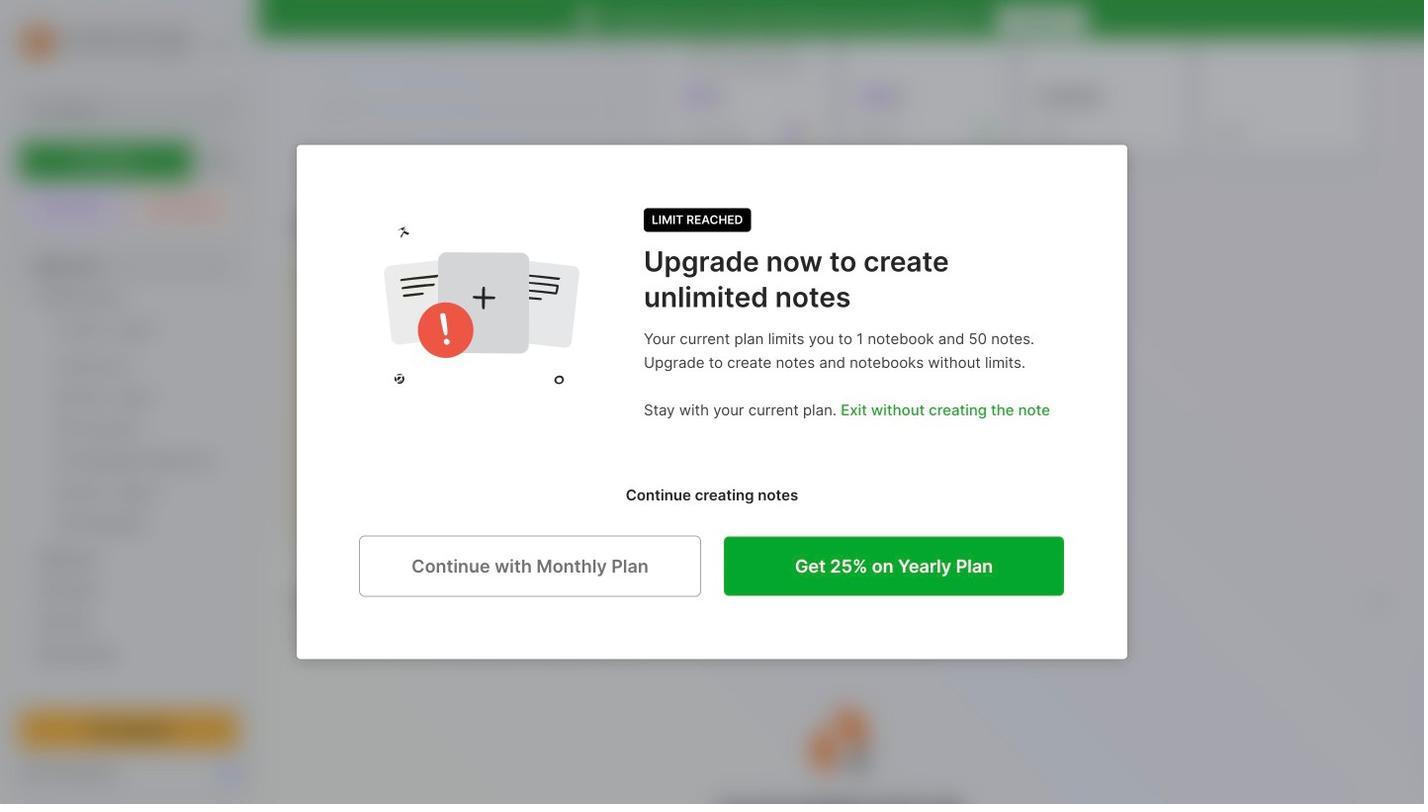 Task type: describe. For each thing, give the bounding box(es) containing it.
group inside tree
[[19, 314, 238, 551]]

none search field inside main element
[[54, 98, 212, 122]]

main element
[[0, 0, 257, 804]]

tree inside main element
[[7, 238, 250, 804]]



Task type: locate. For each thing, give the bounding box(es) containing it.
Start writing… text field
[[306, 250, 639, 525]]

None search field
[[54, 98, 212, 122]]

tab
[[293, 625, 368, 649]]

tree
[[7, 238, 250, 804]]

row group
[[665, 0, 1424, 167]]

group
[[19, 314, 238, 551]]

Search text field
[[54, 101, 212, 120]]



Task type: vqa. For each thing, say whether or not it's contained in the screenshot.
WHAT'S NEW field
no



